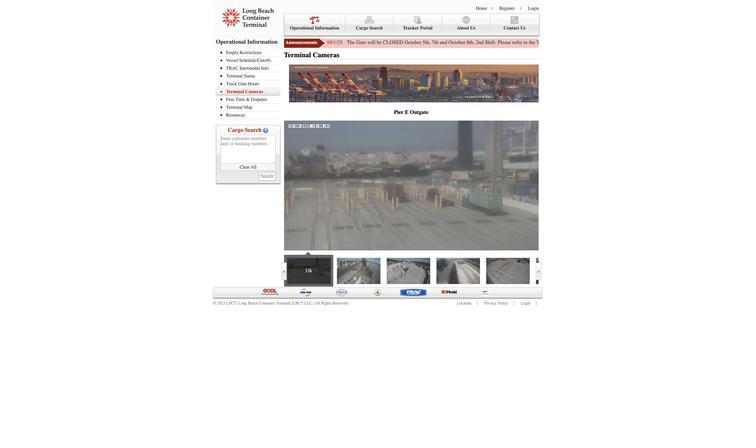 Task type: locate. For each thing, give the bounding box(es) containing it.
further
[[604, 39, 618, 45]]

1 vertical spatial cargo search
[[228, 127, 262, 133]]

information up restrictions
[[247, 38, 278, 45]]

0 horizontal spatial information
[[247, 38, 278, 45]]

0 vertical spatial cargo search
[[356, 25, 383, 31]]

0 vertical spatial operational
[[290, 25, 314, 31]]

operational
[[290, 25, 314, 31], [216, 38, 246, 45]]

register
[[499, 6, 515, 11]]

page
[[585, 39, 595, 45]]

1 horizontal spatial |
[[520, 6, 521, 11]]

1 horizontal spatial us
[[520, 25, 526, 31]]

info
[[261, 66, 269, 71]]

1 horizontal spatial information
[[315, 25, 339, 31]]

hours
[[561, 39, 574, 45], [248, 81, 259, 86]]

rights
[[321, 301, 332, 306]]

0 vertical spatial information
[[315, 25, 339, 31]]

cameras down the 10/1/23
[[313, 51, 339, 59]]

0 horizontal spatial us
[[470, 25, 475, 31]]

information
[[315, 25, 339, 31], [247, 38, 278, 45]]

hours down 'terminal status' link
[[248, 81, 259, 86]]

trac
[[226, 66, 238, 71]]

register link
[[499, 6, 515, 11]]

login link
[[528, 6, 539, 11]]

operational up empty
[[216, 38, 246, 45]]

&
[[246, 97, 250, 102]]

1 horizontal spatial cargo search
[[356, 25, 383, 31]]

gate left web
[[550, 39, 560, 45]]

all
[[251, 164, 256, 170], [315, 301, 320, 306]]

0 horizontal spatial cameras
[[245, 89, 263, 94]]

operational information up announcements
[[290, 25, 339, 31]]

operational information
[[290, 25, 339, 31], [216, 38, 278, 45]]

1 horizontal spatial all
[[315, 301, 320, 306]]

gate inside empty restrictions vessel schedule/cutoffs trac intermodal info terminal status truck gate hours terminal cameras free time & disputes terminal map resources
[[238, 81, 247, 86]]

cameras down truck gate hours 'link'
[[245, 89, 263, 94]]

will
[[367, 39, 375, 45]]

Enter container numbers and/ or booking numbers.  text field
[[221, 135, 276, 164]]

search up the be
[[369, 25, 383, 31]]

terminal cameras
[[284, 51, 339, 59]]

2 october from the left
[[449, 39, 465, 45]]

the
[[347, 39, 355, 45]]

1 vertical spatial cameras
[[245, 89, 263, 94]]

0 vertical spatial search
[[369, 25, 383, 31]]

legal link
[[521, 301, 530, 306]]

refer
[[512, 39, 522, 45]]

0 horizontal spatial the
[[529, 39, 535, 45]]

5th,
[[423, 39, 431, 45]]

free time & disputes link
[[220, 97, 280, 102]]

0 horizontal spatial operational
[[216, 38, 246, 45]]

| left login link
[[520, 6, 521, 11]]

truck inside empty restrictions vessel schedule/cutoffs trac intermodal info terminal status truck gate hours terminal cameras free time & disputes terminal map resources
[[226, 81, 237, 86]]

truck
[[536, 39, 549, 45], [226, 81, 237, 86]]

cargo search up will
[[356, 25, 383, 31]]

cargo search down resources link
[[228, 127, 262, 133]]

2 us from the left
[[520, 25, 526, 31]]

time
[[235, 97, 245, 102]]

0 horizontal spatial october
[[404, 39, 421, 45]]

| right home link at the right
[[492, 6, 492, 11]]

for right details
[[644, 39, 650, 45]]

None submit
[[259, 172, 276, 181]]

truck gate hours link
[[220, 81, 280, 86]]

the
[[529, 39, 535, 45], [651, 39, 658, 45]]

and
[[440, 39, 447, 45]]

0 horizontal spatial search
[[245, 127, 262, 133]]

terminal
[[284, 51, 311, 59], [226, 73, 243, 79], [226, 89, 244, 94], [226, 105, 243, 110], [276, 301, 291, 306]]

empty
[[226, 50, 238, 55]]

container
[[259, 301, 275, 306]]

home
[[476, 6, 487, 11]]

for
[[596, 39, 602, 45], [644, 39, 650, 45]]

gate
[[356, 39, 366, 45], [550, 39, 560, 45], [238, 81, 247, 86]]

for right 'page'
[[596, 39, 602, 45]]

0 vertical spatial hours
[[561, 39, 574, 45]]

7th
[[432, 39, 438, 45]]

0 horizontal spatial for
[[596, 39, 602, 45]]

2 the from the left
[[651, 39, 658, 45]]

0 vertical spatial cameras
[[313, 51, 339, 59]]

information up the 10/1/23
[[315, 25, 339, 31]]

us
[[470, 25, 475, 31], [520, 25, 526, 31]]

location
[[457, 301, 471, 306]]

2nd
[[476, 39, 484, 45]]

gate down status
[[238, 81, 247, 86]]

trucker
[[403, 25, 419, 31]]

0 vertical spatial truck
[[536, 39, 549, 45]]

2023
[[217, 301, 225, 306]]

cameras inside empty restrictions vessel schedule/cutoffs trac intermodal info terminal status truck gate hours terminal cameras free time & disputes terminal map resources
[[245, 89, 263, 94]]

all right the llc.)
[[315, 301, 320, 306]]

1 horizontal spatial operational information
[[290, 25, 339, 31]]

menu bar
[[284, 13, 539, 36], [216, 49, 282, 119]]

1 vertical spatial operational information
[[216, 38, 278, 45]]

1 the from the left
[[529, 39, 535, 45]]

about us link
[[442, 15, 490, 31]]

1 vertical spatial cargo
[[228, 127, 243, 133]]

search down resources link
[[245, 127, 262, 133]]

0 vertical spatial menu bar
[[284, 13, 539, 36]]

the left week.
[[651, 39, 658, 45]]

1 vertical spatial search
[[245, 127, 262, 133]]

0 horizontal spatial all
[[251, 164, 256, 170]]

empty restrictions vessel schedule/cutoffs trac intermodal info terminal status truck gate hours terminal cameras free time & disputes terminal map resources
[[226, 50, 271, 118]]

1 horizontal spatial hours
[[561, 39, 574, 45]]

1 us from the left
[[470, 25, 475, 31]]

10/1/23
[[327, 39, 343, 45]]

1 vertical spatial truck
[[226, 81, 237, 86]]

disputes
[[251, 97, 267, 102]]

legal
[[521, 301, 530, 306]]

intermodal
[[240, 66, 260, 71]]

1 vertical spatial menu bar
[[216, 49, 282, 119]]

0 horizontal spatial |
[[492, 6, 492, 11]]

resources link
[[220, 113, 280, 118]]

1 horizontal spatial for
[[644, 39, 650, 45]]

hours left web
[[561, 39, 574, 45]]

gate right the
[[356, 39, 366, 45]]

all right the clear
[[251, 164, 256, 170]]

0 horizontal spatial truck
[[226, 81, 237, 86]]

operational up announcements
[[290, 25, 314, 31]]

terminal map link
[[220, 105, 280, 110]]

llc.)
[[304, 301, 314, 306]]

october right and
[[449, 39, 465, 45]]

1 horizontal spatial october
[[449, 39, 465, 45]]

truck down trac
[[226, 81, 237, 86]]

0 horizontal spatial hours
[[248, 81, 259, 86]]

october left 5th, on the top
[[404, 39, 421, 45]]

0 vertical spatial operational information
[[290, 25, 339, 31]]

operational information up empty restrictions link
[[216, 38, 278, 45]]

search
[[369, 25, 383, 31], [245, 127, 262, 133]]

cargo
[[356, 25, 368, 31], [228, 127, 243, 133]]

us right about
[[470, 25, 475, 31]]

cargo up will
[[356, 25, 368, 31]]

e
[[405, 109, 408, 115]]

1 horizontal spatial menu bar
[[284, 13, 539, 36]]

1/6
[[305, 268, 312, 274]]

1 horizontal spatial search
[[369, 25, 383, 31]]

|
[[492, 6, 492, 11], [520, 6, 521, 11]]

1 horizontal spatial the
[[651, 39, 658, 45]]

1 horizontal spatial cameras
[[313, 51, 339, 59]]

0 vertical spatial all
[[251, 164, 256, 170]]

login
[[528, 6, 539, 11]]

1 horizontal spatial gate
[[356, 39, 366, 45]]

1 horizontal spatial cargo
[[356, 25, 368, 31]]

cargo down the resources
[[228, 127, 243, 133]]

the right "to"
[[529, 39, 535, 45]]

1 horizontal spatial operational
[[290, 25, 314, 31]]

0 horizontal spatial operational information
[[216, 38, 278, 45]]

10/1/23 the gate will be closed october 5th, 7th and october 8th, 2nd shift. please refer to the truck gate hours web page for further gate details for the week.
[[327, 39, 671, 45]]

us right contact
[[520, 25, 526, 31]]

reserved.
[[333, 301, 349, 306]]

2 | from the left
[[520, 6, 521, 11]]

1 vertical spatial hours
[[248, 81, 259, 86]]

0 horizontal spatial gate
[[238, 81, 247, 86]]

gate
[[619, 39, 628, 45]]

truck right "to"
[[536, 39, 549, 45]]

0 horizontal spatial menu bar
[[216, 49, 282, 119]]

1 vertical spatial operational
[[216, 38, 246, 45]]

cargo search
[[356, 25, 383, 31], [228, 127, 262, 133]]



Task type: vqa. For each thing, say whether or not it's contained in the screenshot.
the leftmost for
yes



Task type: describe. For each thing, give the bounding box(es) containing it.
vessel
[[226, 58, 238, 63]]

please
[[498, 39, 511, 45]]

operational information link
[[284, 15, 345, 31]]

week.
[[659, 39, 671, 45]]

about
[[457, 25, 469, 31]]

policy
[[498, 301, 508, 306]]

shift.
[[485, 39, 496, 45]]

information inside operational information link
[[315, 25, 339, 31]]

1 horizontal spatial truck
[[536, 39, 549, 45]]

portal
[[420, 25, 432, 31]]

vessel schedule/cutoffs link
[[220, 58, 280, 63]]

free
[[226, 97, 234, 102]]

hours inside empty restrictions vessel schedule/cutoffs trac intermodal info terminal status truck gate hours terminal cameras free time & disputes terminal map resources
[[248, 81, 259, 86]]

resources
[[226, 113, 245, 118]]

clear all button
[[221, 164, 276, 171]]

terminal cameras link
[[220, 89, 280, 94]]

cargo search inside cargo search link
[[356, 25, 383, 31]]

web
[[575, 39, 584, 45]]

clear
[[240, 164, 250, 170]]

cargo search link
[[345, 15, 394, 31]]

empty restrictions link
[[220, 50, 280, 55]]

trucker portal link
[[394, 15, 442, 31]]

trucker portal
[[403, 25, 432, 31]]

search inside cargo search link
[[369, 25, 383, 31]]

1 for from the left
[[596, 39, 602, 45]]

location link
[[457, 301, 471, 306]]

pier e outgate
[[394, 109, 428, 115]]

© 2023 lbct, long beach container terminal (lbct llc.) all rights reserved.
[[213, 301, 349, 306]]

contact
[[504, 25, 519, 31]]

0 horizontal spatial cargo
[[228, 127, 243, 133]]

privacy policy
[[484, 301, 508, 306]]

terminal status link
[[220, 73, 280, 79]]

menu bar containing empty restrictions
[[216, 49, 282, 119]]

to
[[523, 39, 528, 45]]

details
[[629, 39, 643, 45]]

privacy
[[484, 301, 497, 306]]

trac intermodal info link
[[220, 66, 280, 71]]

all inside button
[[251, 164, 256, 170]]

menu bar containing operational information
[[284, 13, 539, 36]]

restrictions
[[240, 50, 262, 55]]

contact us
[[504, 25, 526, 31]]

8th,
[[467, 39, 475, 45]]

privacy policy link
[[484, 301, 508, 306]]

(lbct
[[292, 301, 303, 306]]

terminal up free
[[226, 89, 244, 94]]

about us
[[457, 25, 475, 31]]

1 | from the left
[[492, 6, 492, 11]]

clear all
[[240, 164, 256, 170]]

announcements
[[285, 40, 317, 45]]

us for contact us
[[520, 25, 526, 31]]

terminal down trac
[[226, 73, 243, 79]]

contact us link
[[490, 15, 539, 31]]

be
[[377, 39, 382, 45]]

1 october from the left
[[404, 39, 421, 45]]

schedule/cutoffs
[[239, 58, 271, 63]]

long
[[238, 301, 247, 306]]

us for about us
[[470, 25, 475, 31]]

©
[[213, 301, 216, 306]]

0 vertical spatial cargo
[[356, 25, 368, 31]]

terminal up the resources
[[226, 105, 243, 110]]

pier
[[394, 109, 404, 115]]

1 vertical spatial information
[[247, 38, 278, 45]]

lbct,
[[226, 301, 237, 306]]

map
[[244, 105, 252, 110]]

home link
[[476, 6, 487, 11]]

closed
[[383, 39, 403, 45]]

2 horizontal spatial gate
[[550, 39, 560, 45]]

2 for from the left
[[644, 39, 650, 45]]

beach
[[248, 301, 258, 306]]

1 vertical spatial all
[[315, 301, 320, 306]]

terminal left the (lbct
[[276, 301, 291, 306]]

0 horizontal spatial cargo search
[[228, 127, 262, 133]]

terminal down announcements
[[284, 51, 311, 59]]

outgate
[[410, 109, 428, 115]]

status
[[244, 73, 255, 79]]



